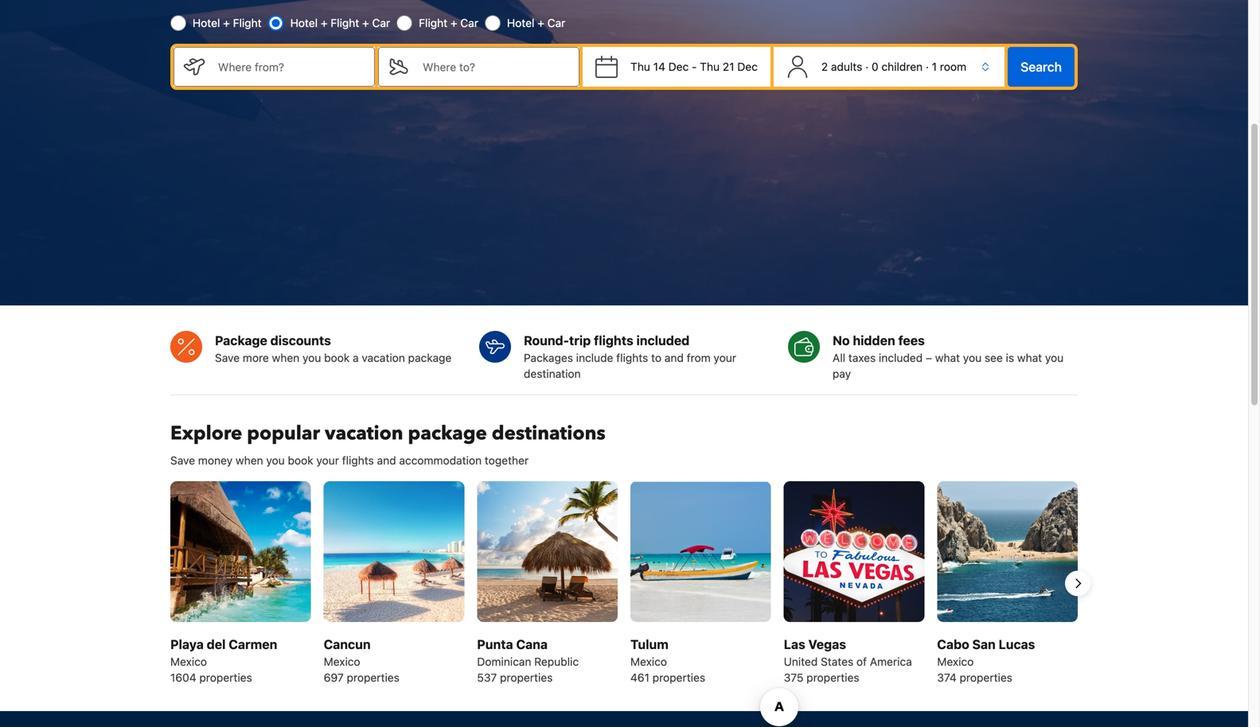 Task type: vqa. For each thing, say whether or not it's contained in the screenshot.
Destinations
yes



Task type: locate. For each thing, give the bounding box(es) containing it.
3 car from the left
[[547, 16, 565, 30]]

1 horizontal spatial flight
[[331, 16, 359, 30]]

3 mexico from the left
[[630, 655, 667, 669]]

4 + from the left
[[451, 16, 457, 30]]

explore popular vacation package destinations region
[[158, 482, 1091, 686]]

1 vertical spatial your
[[316, 454, 339, 467]]

1 vertical spatial included
[[879, 352, 923, 365]]

3 properties from the left
[[500, 671, 553, 684]]

2 flight from the left
[[331, 16, 359, 30]]

properties down san
[[960, 671, 1013, 684]]

mexico down tulum
[[630, 655, 667, 669]]

your
[[714, 352, 736, 365], [316, 454, 339, 467]]

explore
[[170, 421, 242, 447]]

properties
[[199, 671, 252, 684], [347, 671, 400, 684], [500, 671, 553, 684], [653, 671, 705, 684], [807, 671, 859, 684], [960, 671, 1013, 684]]

vacation
[[362, 352, 405, 365], [325, 421, 403, 447]]

included
[[636, 333, 690, 348], [879, 352, 923, 365]]

1 mexico from the left
[[170, 655, 207, 669]]

1 vertical spatial and
[[377, 454, 396, 467]]

playa
[[170, 637, 204, 652]]

you left see
[[963, 352, 982, 365]]

hotel + flight
[[193, 16, 262, 30]]

package inside the package discounts save more when you book a vacation package
[[408, 352, 452, 365]]

1 + from the left
[[223, 16, 230, 30]]

properties down states
[[807, 671, 859, 684]]

0 horizontal spatial your
[[316, 454, 339, 467]]

cancun
[[324, 637, 371, 652]]

hotel + flight + car
[[290, 16, 390, 30]]

2 package from the top
[[408, 421, 487, 447]]

save down the package
[[215, 352, 240, 365]]

1 horizontal spatial what
[[1017, 352, 1042, 365]]

1 · from the left
[[865, 60, 869, 73]]

2 horizontal spatial car
[[547, 16, 565, 30]]

book down popular at left bottom
[[288, 454, 313, 467]]

cancun mexico 697 properties
[[324, 637, 400, 684]]

Where to? field
[[410, 47, 580, 87]]

21
[[723, 60, 734, 73]]

0 horizontal spatial what
[[935, 352, 960, 365]]

playa del carmen mexico 1604 properties
[[170, 637, 277, 684]]

374
[[937, 671, 957, 684]]

dominican
[[477, 655, 531, 669]]

flight + car
[[419, 16, 478, 30]]

you down popular at left bottom
[[266, 454, 285, 467]]

properties inside playa del carmen mexico 1604 properties
[[199, 671, 252, 684]]

· left 1
[[926, 60, 929, 73]]

1 horizontal spatial dec
[[737, 60, 758, 73]]

1 horizontal spatial ·
[[926, 60, 929, 73]]

0 horizontal spatial flight
[[233, 16, 262, 30]]

discounts
[[270, 333, 331, 348]]

0 horizontal spatial dec
[[668, 60, 689, 73]]

search button
[[1008, 47, 1075, 87]]

2 mexico from the left
[[324, 655, 360, 669]]

vacation down a at left
[[325, 421, 403, 447]]

packages
[[524, 352, 573, 365]]

included up to
[[636, 333, 690, 348]]

package
[[408, 352, 452, 365], [408, 421, 487, 447]]

1 horizontal spatial when
[[272, 352, 300, 365]]

1 vertical spatial flights
[[616, 352, 648, 365]]

14
[[653, 60, 665, 73]]

america
[[870, 655, 912, 669]]

properties right 697 at the bottom of the page
[[347, 671, 400, 684]]

what
[[935, 352, 960, 365], [1017, 352, 1042, 365]]

together
[[485, 454, 529, 467]]

no hidden fees all taxes included – what you see is what you pay
[[833, 333, 1064, 381]]

5 + from the left
[[538, 16, 544, 30]]

0 vertical spatial book
[[324, 352, 350, 365]]

las
[[784, 637, 805, 652]]

search
[[1021, 59, 1062, 75]]

mexico up '1604' at the bottom of page
[[170, 655, 207, 669]]

your down popular at left bottom
[[316, 454, 339, 467]]

4 properties from the left
[[653, 671, 705, 684]]

·
[[865, 60, 869, 73], [926, 60, 929, 73]]

1 dec from the left
[[668, 60, 689, 73]]

1 vertical spatial book
[[288, 454, 313, 467]]

1 package from the top
[[408, 352, 452, 365]]

0 vertical spatial included
[[636, 333, 690, 348]]

book
[[324, 352, 350, 365], [288, 454, 313, 467]]

you down discounts
[[303, 352, 321, 365]]

when right the money on the left of the page
[[236, 454, 263, 467]]

mexico inside cancun mexico 697 properties
[[324, 655, 360, 669]]

room
[[940, 60, 967, 73]]

Where from? field
[[205, 47, 375, 87]]

thu
[[631, 60, 650, 73], [700, 60, 720, 73]]

from
[[687, 352, 711, 365]]

lucas
[[999, 637, 1035, 652]]

1 horizontal spatial your
[[714, 352, 736, 365]]

1 vertical spatial save
[[170, 454, 195, 467]]

book left a at left
[[324, 352, 350, 365]]

1 horizontal spatial thu
[[700, 60, 720, 73]]

destination
[[524, 367, 581, 381]]

properties inside cancun mexico 697 properties
[[347, 671, 400, 684]]

save
[[215, 352, 240, 365], [170, 454, 195, 467]]

included down fees
[[879, 352, 923, 365]]

0 vertical spatial vacation
[[362, 352, 405, 365]]

mexico
[[170, 655, 207, 669], [324, 655, 360, 669], [630, 655, 667, 669], [937, 655, 974, 669]]

package right a at left
[[408, 352, 452, 365]]

flight
[[233, 16, 262, 30], [331, 16, 359, 30], [419, 16, 447, 30]]

2 adults · 0 children · 1 room
[[821, 60, 967, 73]]

properties inside "las vegas united states of america 375 properties"
[[807, 671, 859, 684]]

0 horizontal spatial when
[[236, 454, 263, 467]]

when
[[272, 352, 300, 365], [236, 454, 263, 467]]

537
[[477, 671, 497, 684]]

you right 'is'
[[1045, 352, 1064, 365]]

cabo
[[937, 637, 969, 652]]

thu left 14
[[631, 60, 650, 73]]

properties down dominican
[[500, 671, 553, 684]]

0 vertical spatial when
[[272, 352, 300, 365]]

car
[[372, 16, 390, 30], [460, 16, 478, 30], [547, 16, 565, 30]]

0 vertical spatial save
[[215, 352, 240, 365]]

cana
[[516, 637, 548, 652]]

1 horizontal spatial and
[[665, 352, 684, 365]]

0 horizontal spatial car
[[372, 16, 390, 30]]

0 vertical spatial your
[[714, 352, 736, 365]]

package
[[215, 333, 267, 348]]

1 thu from the left
[[631, 60, 650, 73]]

san
[[972, 637, 996, 652]]

1 flight from the left
[[233, 16, 262, 30]]

0 horizontal spatial ·
[[865, 60, 869, 73]]

package up accommodation
[[408, 421, 487, 447]]

dec left -
[[668, 60, 689, 73]]

1 horizontal spatial book
[[324, 352, 350, 365]]

flight for hotel + flight
[[233, 16, 262, 30]]

5 properties from the left
[[807, 671, 859, 684]]

you inside explore popular vacation package destinations save money when you book your flights and accommodation together
[[266, 454, 285, 467]]

0 horizontal spatial save
[[170, 454, 195, 467]]

united
[[784, 655, 818, 669]]

6 properties from the left
[[960, 671, 1013, 684]]

your for package
[[316, 454, 339, 467]]

+ for hotel + flight
[[223, 16, 230, 30]]

properties inside "punta cana dominican republic 537 properties"
[[500, 671, 553, 684]]

0 vertical spatial package
[[408, 352, 452, 365]]

properties right 461
[[653, 671, 705, 684]]

3 hotel from the left
[[507, 16, 535, 30]]

your inside round-trip flights included packages include flights to and from your destination
[[714, 352, 736, 365]]

2 properties from the left
[[347, 671, 400, 684]]

pay
[[833, 367, 851, 381]]

1 horizontal spatial hotel
[[290, 16, 318, 30]]

0 horizontal spatial book
[[288, 454, 313, 467]]

mexico up 697 at the bottom of the page
[[324, 655, 360, 669]]

1 properties from the left
[[199, 671, 252, 684]]

2 horizontal spatial hotel
[[507, 16, 535, 30]]

+
[[223, 16, 230, 30], [321, 16, 328, 30], [362, 16, 369, 30], [451, 16, 457, 30], [538, 16, 544, 30]]

your right "from"
[[714, 352, 736, 365]]

· left 0
[[865, 60, 869, 73]]

you
[[303, 352, 321, 365], [963, 352, 982, 365], [1045, 352, 1064, 365], [266, 454, 285, 467]]

what right 'is'
[[1017, 352, 1042, 365]]

1 hotel from the left
[[193, 16, 220, 30]]

1 vertical spatial when
[[236, 454, 263, 467]]

properties down del
[[199, 671, 252, 684]]

–
[[926, 352, 932, 365]]

2 vertical spatial flights
[[342, 454, 374, 467]]

thu 14 dec - thu 21 dec
[[631, 60, 758, 73]]

2 what from the left
[[1017, 352, 1042, 365]]

2 horizontal spatial flight
[[419, 16, 447, 30]]

2 car from the left
[[460, 16, 478, 30]]

-
[[692, 60, 697, 73]]

dec
[[668, 60, 689, 73], [737, 60, 758, 73]]

0 horizontal spatial hotel
[[193, 16, 220, 30]]

included inside round-trip flights included packages include flights to and from your destination
[[636, 333, 690, 348]]

save left the money on the left of the page
[[170, 454, 195, 467]]

2 hotel from the left
[[290, 16, 318, 30]]

round-
[[524, 333, 569, 348]]

flights
[[594, 333, 633, 348], [616, 352, 648, 365], [342, 454, 374, 467]]

and
[[665, 352, 684, 365], [377, 454, 396, 467]]

1 horizontal spatial included
[[879, 352, 923, 365]]

0 horizontal spatial thu
[[631, 60, 650, 73]]

and left accommodation
[[377, 454, 396, 467]]

more
[[243, 352, 269, 365]]

hotel
[[193, 16, 220, 30], [290, 16, 318, 30], [507, 16, 535, 30]]

4 mexico from the left
[[937, 655, 974, 669]]

explore popular vacation package destinations save money when you book your flights and accommodation together
[[170, 421, 606, 467]]

1 car from the left
[[372, 16, 390, 30]]

1 what from the left
[[935, 352, 960, 365]]

mexico inside cabo san lucas mexico 374 properties
[[937, 655, 974, 669]]

your inside explore popular vacation package destinations save money when you book your flights and accommodation together
[[316, 454, 339, 467]]

1 horizontal spatial save
[[215, 352, 240, 365]]

see
[[985, 352, 1003, 365]]

1 vertical spatial vacation
[[325, 421, 403, 447]]

0 horizontal spatial and
[[377, 454, 396, 467]]

what right the – at the right of page
[[935, 352, 960, 365]]

tulum
[[630, 637, 669, 652]]

thu right -
[[700, 60, 720, 73]]

mexico down cabo
[[937, 655, 974, 669]]

package discounts save more when you book a vacation package
[[215, 333, 452, 365]]

1 vertical spatial package
[[408, 421, 487, 447]]

0 horizontal spatial included
[[636, 333, 690, 348]]

children
[[882, 60, 923, 73]]

dec right 21
[[737, 60, 758, 73]]

and right to
[[665, 352, 684, 365]]

when down discounts
[[272, 352, 300, 365]]

flights inside explore popular vacation package destinations save money when you book your flights and accommodation together
[[342, 454, 374, 467]]

vacation right a at left
[[362, 352, 405, 365]]

+ for flight + car
[[451, 16, 457, 30]]

0 vertical spatial and
[[665, 352, 684, 365]]

2 + from the left
[[321, 16, 328, 30]]

+ for hotel + flight + car
[[321, 16, 328, 30]]

1 horizontal spatial car
[[460, 16, 478, 30]]



Task type: describe. For each thing, give the bounding box(es) containing it.
375
[[784, 671, 804, 684]]

2 · from the left
[[926, 60, 929, 73]]

carmen
[[229, 637, 277, 652]]

destinations
[[492, 421, 606, 447]]

las vegas united states of america 375 properties
[[784, 637, 912, 684]]

hotel for hotel + flight
[[193, 16, 220, 30]]

states
[[821, 655, 854, 669]]

no
[[833, 333, 850, 348]]

mexico inside tulum mexico 461 properties
[[630, 655, 667, 669]]

save inside explore popular vacation package destinations save money when you book your flights and accommodation together
[[170, 454, 195, 467]]

hotel + car
[[507, 16, 565, 30]]

2 thu from the left
[[700, 60, 720, 73]]

include
[[576, 352, 613, 365]]

all
[[833, 352, 845, 365]]

punta cana dominican republic 537 properties
[[477, 637, 579, 684]]

hotel for hotel + flight + car
[[290, 16, 318, 30]]

next image
[[1068, 574, 1087, 593]]

punta
[[477, 637, 513, 652]]

you inside the package discounts save more when you book a vacation package
[[303, 352, 321, 365]]

0 vertical spatial flights
[[594, 333, 633, 348]]

car for flight + car
[[460, 16, 478, 30]]

hidden
[[853, 333, 895, 348]]

del
[[207, 637, 226, 652]]

1604
[[170, 671, 196, 684]]

fees
[[898, 333, 925, 348]]

book inside the package discounts save more when you book a vacation package
[[324, 352, 350, 365]]

is
[[1006, 352, 1014, 365]]

taxes
[[849, 352, 876, 365]]

vegas
[[808, 637, 846, 652]]

461
[[630, 671, 650, 684]]

package inside explore popular vacation package destinations save money when you book your flights and accommodation together
[[408, 421, 487, 447]]

3 + from the left
[[362, 16, 369, 30]]

vacation inside the package discounts save more when you book a vacation package
[[362, 352, 405, 365]]

mexico inside playa del carmen mexico 1604 properties
[[170, 655, 207, 669]]

republic
[[534, 655, 579, 669]]

3 flight from the left
[[419, 16, 447, 30]]

save inside the package discounts save more when you book a vacation package
[[215, 352, 240, 365]]

car for hotel + car
[[547, 16, 565, 30]]

properties inside tulum mexico 461 properties
[[653, 671, 705, 684]]

round-trip flights included packages include flights to and from your destination
[[524, 333, 736, 381]]

697
[[324, 671, 344, 684]]

1
[[932, 60, 937, 73]]

money
[[198, 454, 233, 467]]

trip
[[569, 333, 591, 348]]

+ for hotel + car
[[538, 16, 544, 30]]

when inside explore popular vacation package destinations save money when you book your flights and accommodation together
[[236, 454, 263, 467]]

to
[[651, 352, 662, 365]]

2
[[821, 60, 828, 73]]

accommodation
[[399, 454, 482, 467]]

book inside explore popular vacation package destinations save money when you book your flights and accommodation together
[[288, 454, 313, 467]]

0
[[872, 60, 879, 73]]

when inside the package discounts save more when you book a vacation package
[[272, 352, 300, 365]]

cabo san lucas mexico 374 properties
[[937, 637, 1035, 684]]

of
[[857, 655, 867, 669]]

and inside explore popular vacation package destinations save money when you book your flights and accommodation together
[[377, 454, 396, 467]]

popular
[[247, 421, 320, 447]]

vacation inside explore popular vacation package destinations save money when you book your flights and accommodation together
[[325, 421, 403, 447]]

tulum mexico 461 properties
[[630, 637, 705, 684]]

and inside round-trip flights included packages include flights to and from your destination
[[665, 352, 684, 365]]

2 dec from the left
[[737, 60, 758, 73]]

properties inside cabo san lucas mexico 374 properties
[[960, 671, 1013, 684]]

a
[[353, 352, 359, 365]]

flight for hotel + flight + car
[[331, 16, 359, 30]]

adults
[[831, 60, 862, 73]]

your for included
[[714, 352, 736, 365]]

included inside no hidden fees all taxes included – what you see is what you pay
[[879, 352, 923, 365]]

hotel for hotel + car
[[507, 16, 535, 30]]



